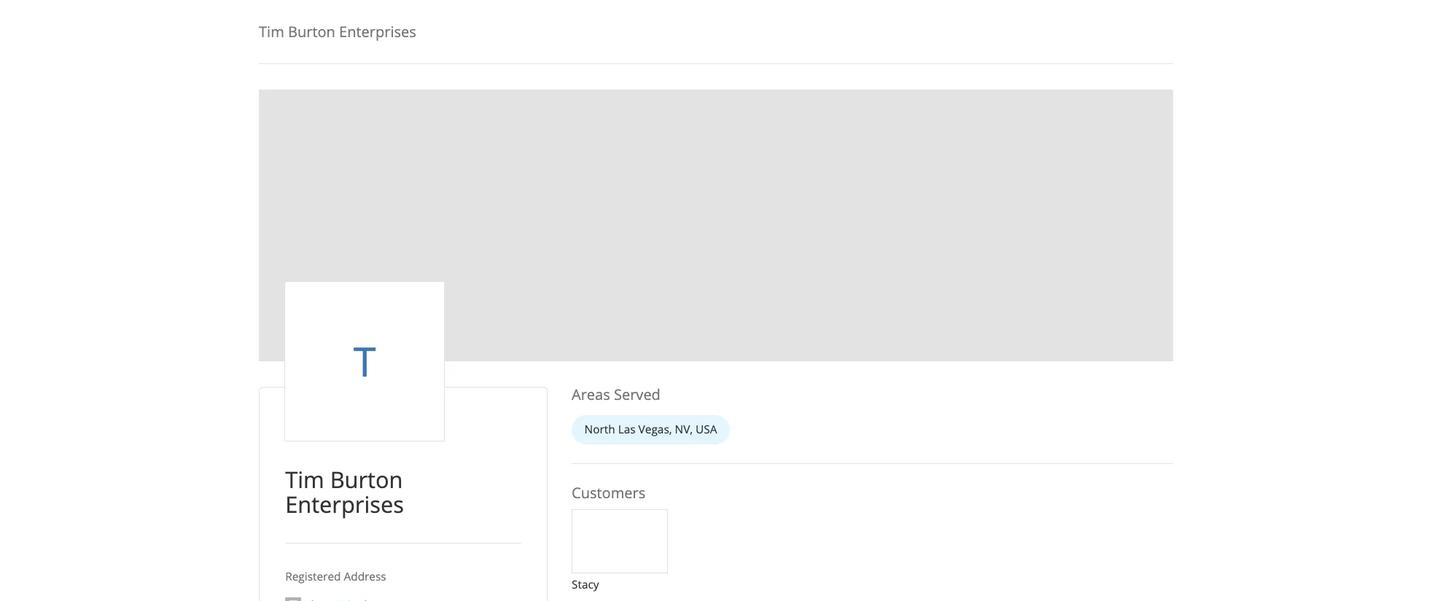 Task type: vqa. For each thing, say whether or not it's contained in the screenshot.
NORTH LAS VEGAS, NV, USA
yes



Task type: describe. For each thing, give the bounding box(es) containing it.
0 vertical spatial tim burton enterprises
[[235, 20, 378, 38]]

customers
[[520, 439, 587, 457]]

1 vertical spatial tim burton enterprises
[[259, 422, 367, 472]]

http://tim.burtonnnnn
[[283, 544, 389, 558]]

served
[[558, 350, 601, 368]]

0 vertical spatial tim
[[235, 20, 258, 38]]

burton inside tim burton enterprises
[[300, 422, 366, 450]]

1 horizontal spatial tim
[[259, 422, 295, 450]]

1 vertical spatial enterprises
[[259, 445, 367, 472]]

0 vertical spatial burton
[[262, 20, 305, 38]]

usa
[[632, 384, 652, 398]]

registered
[[259, 518, 310, 532]]

north las vegas, nv, usa
[[531, 384, 652, 398]]

0 vertical spatial enterprises
[[308, 20, 378, 38]]

address
[[313, 518, 351, 532]]



Task type: locate. For each thing, give the bounding box(es) containing it.
registered address
[[259, 518, 351, 532]]

http://tim.burtonnnnn link
[[283, 544, 389, 558]]

1 vertical spatial burton
[[300, 422, 366, 450]]

enterprises
[[308, 20, 378, 38], [259, 445, 367, 472]]

areas served
[[520, 350, 601, 368]]

las
[[562, 384, 578, 398]]

0 horizontal spatial tim
[[235, 20, 258, 38]]

burton
[[262, 20, 305, 38], [300, 422, 366, 450]]

tim burton enterprises
[[235, 20, 378, 38], [259, 422, 367, 472]]

1 vertical spatial tim
[[259, 422, 295, 450]]

areas
[[520, 350, 555, 368]]

north
[[531, 384, 559, 398]]

vegas,
[[580, 384, 611, 398]]

tim
[[235, 20, 258, 38], [259, 422, 295, 450]]

nv,
[[614, 384, 630, 398]]



